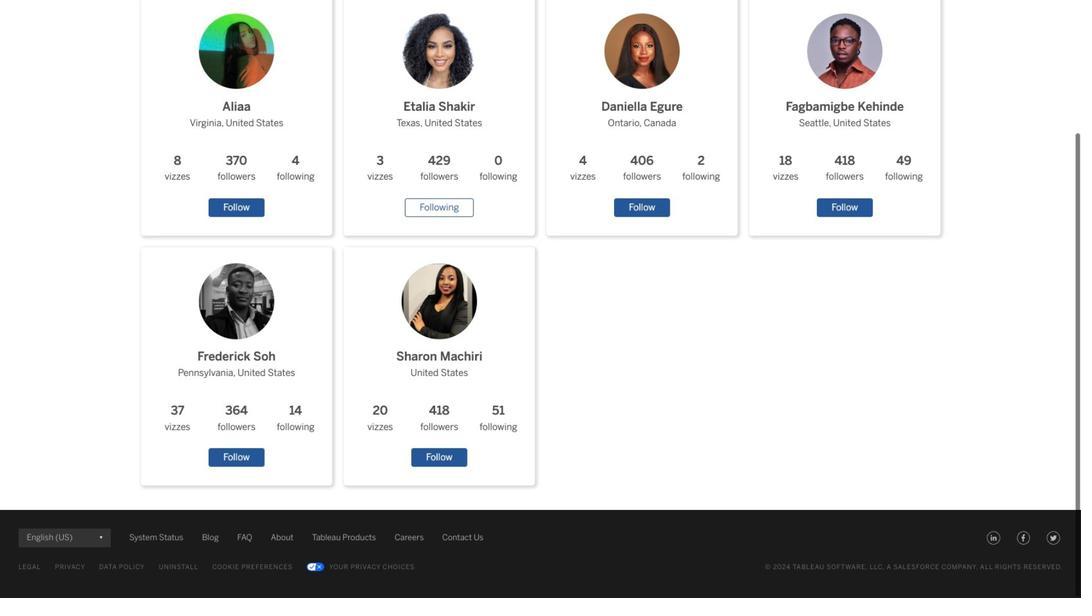 Task type: vqa. For each thing, say whether or not it's contained in the screenshot.
Superstore Overview Dashboard link
no



Task type: locate. For each thing, give the bounding box(es) containing it.
avatar image for etalia shakir image
[[401, 13, 477, 89]]

avatar image for daniella egure image
[[604, 13, 680, 89]]

avatar image for fagbamigbe kehinde image
[[807, 13, 883, 89]]

avatar image for sharon machiri image
[[401, 263, 477, 339]]



Task type: describe. For each thing, give the bounding box(es) containing it.
selected language element
[[27, 528, 103, 547]]

avatar image for aliaa image
[[199, 13, 275, 89]]

avatar image for frederick  soh image
[[199, 263, 275, 339]]



